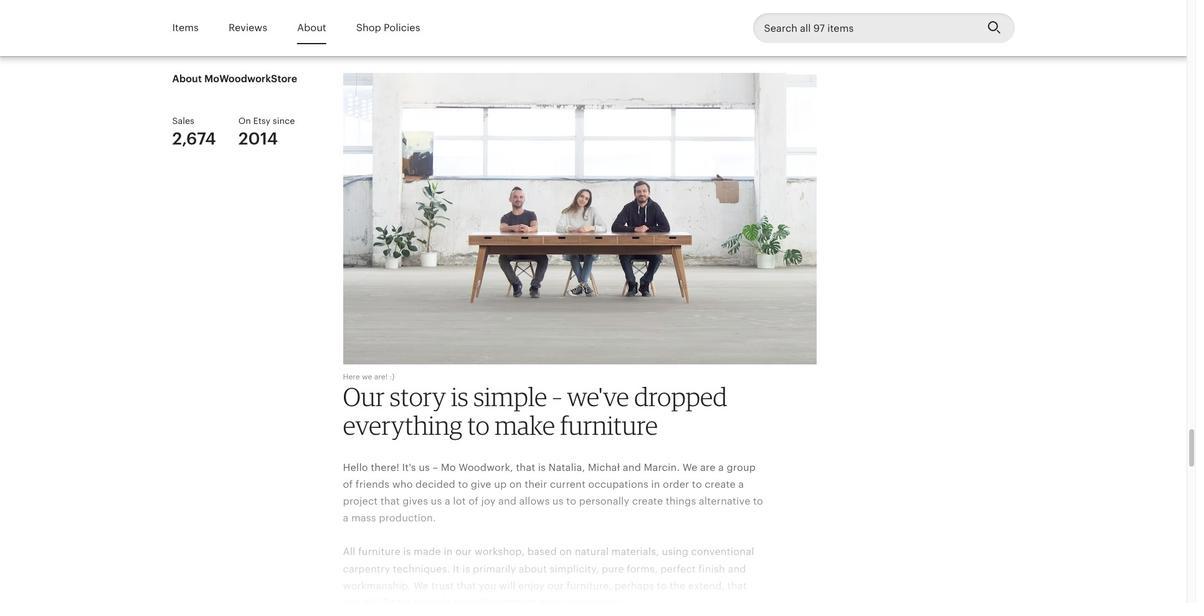 Task type: locate. For each thing, give the bounding box(es) containing it.
1 vertical spatial on
[[560, 546, 572, 558]]

1 horizontal spatial on
[[560, 546, 572, 558]]

we inside hello there! it's us – mo woodwork, that is natalia, michał and marcin. we are a group of friends who decided to give up on their current occupations in order to create a project that gives us a lot of joy and allows us to personally create things alternative to a mass production.
[[683, 462, 698, 473]]

0 horizontal spatial :)
[[390, 373, 395, 382]]

2 vertical spatial and
[[728, 563, 747, 575]]

you down workmanship. on the left of the page
[[343, 597, 361, 603]]

based
[[528, 546, 557, 558]]

simplicity,
[[550, 563, 599, 575]]

you up for
[[479, 580, 497, 592]]

production.
[[379, 512, 436, 524]]

1 vertical spatial in
[[444, 546, 453, 558]]

we
[[683, 462, 698, 473], [414, 580, 429, 592]]

0 horizontal spatial our
[[456, 546, 472, 558]]

that
[[516, 462, 536, 473], [381, 496, 400, 507], [457, 580, 476, 592], [728, 580, 747, 592]]

furniture up michał
[[561, 410, 658, 442]]

1 horizontal spatial about
[[297, 22, 326, 34]]

2 horizontal spatial in
[[652, 479, 661, 490]]

1 vertical spatial about
[[172, 73, 202, 85]]

– left the mo
[[433, 462, 438, 473]]

0 vertical spatial furniture
[[561, 410, 658, 442]]

– for us
[[433, 462, 438, 473]]

1 vertical spatial we
[[414, 580, 429, 592]]

made
[[414, 546, 441, 558]]

is up their
[[538, 462, 546, 473]]

us down current at bottom left
[[553, 496, 564, 507]]

on inside hello there! it's us – mo woodwork, that is natalia, michał and marcin. we are a group of friends who decided to give up on their current occupations in order to create a project that gives us a lot of joy and allows us to personally create things alternative to a mass production.
[[510, 479, 522, 490]]

michał
[[588, 462, 620, 473]]

0 horizontal spatial of
[[343, 479, 353, 490]]

to left the
[[657, 580, 667, 592]]

2 horizontal spatial and
[[728, 563, 747, 575]]

extend,
[[689, 580, 725, 592]]

project
[[343, 496, 378, 507]]

–
[[553, 382, 562, 413], [433, 462, 438, 473]]

create
[[705, 479, 736, 490], [633, 496, 663, 507]]

joy
[[482, 496, 496, 507]]

1 horizontal spatial –
[[553, 382, 562, 413]]

1 horizontal spatial :)
[[621, 597, 627, 603]]

– left we've
[[553, 382, 562, 413]]

on up simplicity,
[[560, 546, 572, 558]]

us
[[419, 462, 430, 473], [431, 496, 442, 507], [553, 496, 564, 507]]

1 horizontal spatial we
[[683, 462, 698, 473]]

perhaps
[[615, 580, 655, 592]]

our up it
[[456, 546, 472, 558]]

occupations
[[589, 479, 649, 490]]

in right made on the left bottom of page
[[444, 546, 453, 558]]

0 horizontal spatial on
[[510, 479, 522, 490]]

simple
[[474, 382, 548, 413]]

since
[[273, 116, 295, 126]]

sales 2,674
[[172, 116, 216, 148]]

on right up
[[510, 479, 522, 490]]

0 horizontal spatial –
[[433, 462, 438, 473]]

1 horizontal spatial in
[[528, 597, 537, 603]]

1 horizontal spatial furniture
[[561, 410, 658, 442]]

and
[[623, 462, 641, 473], [499, 496, 517, 507], [728, 563, 747, 575]]

group
[[727, 462, 756, 473]]

personally
[[579, 496, 630, 507]]

on
[[510, 479, 522, 490], [560, 546, 572, 558]]

us right it's
[[419, 462, 430, 473]]

everything
[[343, 410, 463, 442]]

that up the place
[[457, 580, 476, 592]]

0 horizontal spatial and
[[499, 496, 517, 507]]

is right story
[[451, 382, 469, 413]]

we've
[[567, 382, 629, 413]]

1 vertical spatial our
[[548, 580, 564, 592]]

it's
[[402, 462, 416, 473]]

a
[[719, 462, 724, 473], [739, 479, 744, 490], [445, 496, 451, 507], [343, 512, 349, 524], [405, 597, 410, 603]]

etsy
[[253, 116, 271, 126]]

0 vertical spatial will
[[499, 580, 516, 592]]

furniture
[[561, 410, 658, 442], [358, 546, 401, 558]]

up
[[494, 479, 507, 490]]

we down techniques.
[[414, 580, 429, 592]]

lot
[[453, 496, 466, 507]]

1 horizontal spatial our
[[548, 580, 564, 592]]

0 horizontal spatial furniture
[[358, 546, 401, 558]]

a right find
[[405, 597, 410, 603]]

1 vertical spatial create
[[633, 496, 663, 507]]

in
[[652, 479, 661, 490], [444, 546, 453, 558], [528, 597, 537, 603]]

to up woodwork,
[[468, 410, 490, 442]]

that down the who on the bottom left of page
[[381, 496, 400, 507]]

0 vertical spatial :)
[[390, 373, 395, 382]]

in down enjoy
[[528, 597, 537, 603]]

1 horizontal spatial and
[[623, 462, 641, 473]]

sales
[[172, 116, 195, 126]]

to inside all furniture is made in our workshop, based on natural materials, using conventional carpentry techniques. it is primarily about simplicity, pure forms, perfect finish and workmanship.  we trust that you will enjoy our furniture, perhaps to the extend, that you will find a suitable place for them in your own home. :)
[[657, 580, 667, 592]]

1 vertical spatial and
[[499, 496, 517, 507]]

– inside our story is simple – we've dropped everything to make furniture
[[553, 382, 562, 413]]

1 vertical spatial :)
[[621, 597, 627, 603]]

about for about
[[297, 22, 326, 34]]

dropped
[[635, 382, 728, 413]]

a inside all furniture is made in our workshop, based on natural materials, using conventional carpentry techniques. it is primarily about simplicity, pure forms, perfect finish and workmanship.  we trust that you will enjoy our furniture, perhaps to the extend, that you will find a suitable place for them in your own home. :)
[[405, 597, 410, 603]]

0 horizontal spatial about
[[172, 73, 202, 85]]

will
[[499, 580, 516, 592], [364, 597, 380, 603]]

of down hello
[[343, 479, 353, 490]]

hello there! it's us – mo woodwork, that is natalia, michał and marcin. we are a group of friends who decided to give up on their current occupations in order to create a project that gives us a lot of joy and allows us to personally create things alternative to a mass production.
[[343, 462, 764, 524]]

1 vertical spatial of
[[469, 496, 479, 507]]

enjoy
[[519, 580, 545, 592]]

1 vertical spatial you
[[343, 597, 361, 603]]

of right 'lot' at the bottom left
[[469, 496, 479, 507]]

0 vertical spatial we
[[683, 462, 698, 473]]

0 horizontal spatial you
[[343, 597, 361, 603]]

about up sales
[[172, 73, 202, 85]]

0 vertical spatial create
[[705, 479, 736, 490]]

0 vertical spatial on
[[510, 479, 522, 490]]

to down current at bottom left
[[567, 496, 577, 507]]

materials,
[[612, 546, 660, 558]]

own
[[564, 597, 584, 603]]

0 horizontal spatial create
[[633, 496, 663, 507]]

about link
[[297, 14, 326, 43]]

1 vertical spatial will
[[364, 597, 380, 603]]

to down are
[[692, 479, 702, 490]]

allows
[[520, 496, 550, 507]]

and up occupations
[[623, 462, 641, 473]]

0 horizontal spatial we
[[414, 580, 429, 592]]

reviews
[[229, 22, 267, 34]]

0 horizontal spatial us
[[419, 462, 430, 473]]

create down order
[[633, 496, 663, 507]]

woodwork,
[[459, 462, 514, 473]]

0 horizontal spatial in
[[444, 546, 453, 558]]

will up them
[[499, 580, 516, 592]]

mo
[[441, 462, 456, 473]]

1 vertical spatial furniture
[[358, 546, 401, 558]]

in down marcin.
[[652, 479, 661, 490]]

– for simple
[[553, 382, 562, 413]]

techniques.
[[393, 563, 450, 575]]

to
[[468, 410, 490, 442], [458, 479, 468, 490], [692, 479, 702, 490], [567, 496, 577, 507], [754, 496, 764, 507], [657, 580, 667, 592]]

our
[[456, 546, 472, 558], [548, 580, 564, 592]]

and down conventional
[[728, 563, 747, 575]]

primarily
[[473, 563, 516, 575]]

1 vertical spatial –
[[433, 462, 438, 473]]

you
[[479, 580, 497, 592], [343, 597, 361, 603]]

furniture inside our story is simple – we've dropped everything to make furniture
[[561, 410, 658, 442]]

furniture up carpentry
[[358, 546, 401, 558]]

on inside all furniture is made in our workshop, based on natural materials, using conventional carpentry techniques. it is primarily about simplicity, pure forms, perfect finish and workmanship.  we trust that you will enjoy our furniture, perhaps to the extend, that you will find a suitable place for them in your own home. :)
[[560, 546, 572, 558]]

0 vertical spatial in
[[652, 479, 661, 490]]

we left are
[[683, 462, 698, 473]]

:)
[[390, 373, 395, 382], [621, 597, 627, 603]]

:) down 'perhaps'
[[621, 597, 627, 603]]

about
[[297, 22, 326, 34], [172, 73, 202, 85]]

that right extend,
[[728, 580, 747, 592]]

furniture inside all furniture is made in our workshop, based on natural materials, using conventional carpentry techniques. it is primarily about simplicity, pure forms, perfect finish and workmanship.  we trust that you will enjoy our furniture, perhaps to the extend, that you will find a suitable place for them in your own home. :)
[[358, 546, 401, 558]]

is
[[451, 382, 469, 413], [538, 462, 546, 473], [403, 546, 411, 558], [463, 563, 470, 575]]

and down up
[[499, 496, 517, 507]]

them
[[500, 597, 525, 603]]

about left shop
[[297, 22, 326, 34]]

create up alternative
[[705, 479, 736, 490]]

home.
[[587, 597, 618, 603]]

0 vertical spatial –
[[553, 382, 562, 413]]

1 horizontal spatial of
[[469, 496, 479, 507]]

about for about mowoodworkstore
[[172, 73, 202, 85]]

of
[[343, 479, 353, 490], [469, 496, 479, 507]]

0 vertical spatial our
[[456, 546, 472, 558]]

:) right are!
[[390, 373, 395, 382]]

will down workmanship. on the left of the page
[[364, 597, 380, 603]]

our up "your"
[[548, 580, 564, 592]]

in inside hello there! it's us – mo woodwork, that is natalia, michał and marcin. we are a group of friends who decided to give up on their current occupations in order to create a project that gives us a lot of joy and allows us to personally create things alternative to a mass production.
[[652, 479, 661, 490]]

us down decided
[[431, 496, 442, 507]]

2 horizontal spatial us
[[553, 496, 564, 507]]

are!
[[374, 373, 388, 382]]

0 vertical spatial you
[[479, 580, 497, 592]]

natalia,
[[549, 462, 586, 473]]

a left 'lot' at the bottom left
[[445, 496, 451, 507]]

gives
[[403, 496, 428, 507]]

0 vertical spatial about
[[297, 22, 326, 34]]

– inside hello there! it's us – mo woodwork, that is natalia, michał and marcin. we are a group of friends who decided to give up on their current occupations in order to create a project that gives us a lot of joy and allows us to personally create things alternative to a mass production.
[[433, 462, 438, 473]]

all furniture is made in our workshop, based on natural materials, using conventional carpentry techniques. it is primarily about simplicity, pure forms, perfect finish and workmanship.  we trust that you will enjoy our furniture, perhaps to the extend, that you will find a suitable place for them in your own home. :)
[[343, 546, 755, 603]]

all
[[343, 546, 356, 558]]



Task type: vqa. For each thing, say whether or not it's contained in the screenshot.
USA
no



Task type: describe. For each thing, give the bounding box(es) containing it.
marcin.
[[644, 462, 680, 473]]

friends
[[356, 479, 390, 490]]

0 vertical spatial of
[[343, 479, 353, 490]]

are
[[701, 462, 716, 473]]

using
[[662, 546, 689, 558]]

workmanship.
[[343, 580, 411, 592]]

a right are
[[719, 462, 724, 473]]

2,674
[[172, 129, 216, 148]]

your
[[540, 597, 561, 603]]

hello
[[343, 462, 368, 473]]

shop policies
[[356, 22, 420, 34]]

0 vertical spatial and
[[623, 462, 641, 473]]

about
[[519, 563, 547, 575]]

trust
[[432, 580, 454, 592]]

suitable
[[413, 597, 451, 603]]

current
[[550, 479, 586, 490]]

2 vertical spatial in
[[528, 597, 537, 603]]

shop
[[356, 22, 381, 34]]

that up their
[[516, 462, 536, 473]]

reviews link
[[229, 14, 267, 43]]

their
[[525, 479, 548, 490]]

is inside our story is simple – we've dropped everything to make furniture
[[451, 382, 469, 413]]

story
[[390, 382, 446, 413]]

perfect
[[661, 563, 696, 575]]

here we are! :)
[[343, 373, 395, 382]]

it
[[453, 563, 460, 575]]

natural
[[575, 546, 609, 558]]

Search all 97 items text field
[[753, 13, 978, 43]]

there!
[[371, 462, 400, 473]]

workshop,
[[475, 546, 525, 558]]

to up 'lot' at the bottom left
[[458, 479, 468, 490]]

to right alternative
[[754, 496, 764, 507]]

1 horizontal spatial us
[[431, 496, 442, 507]]

is inside hello there! it's us – mo woodwork, that is natalia, michał and marcin. we are a group of friends who decided to give up on their current occupations in order to create a project that gives us a lot of joy and allows us to personally create things alternative to a mass production.
[[538, 462, 546, 473]]

we
[[362, 373, 372, 382]]

we inside all furniture is made in our workshop, based on natural materials, using conventional carpentry techniques. it is primarily about simplicity, pure forms, perfect finish and workmanship.  we trust that you will enjoy our furniture, perhaps to the extend, that you will find a suitable place for them in your own home. :)
[[414, 580, 429, 592]]

and inside all furniture is made in our workshop, based on natural materials, using conventional carpentry techniques. it is primarily about simplicity, pure forms, perfect finish and workmanship.  we trust that you will enjoy our furniture, perhaps to the extend, that you will find a suitable place for them in your own home. :)
[[728, 563, 747, 575]]

order
[[663, 479, 690, 490]]

furniture,
[[567, 580, 612, 592]]

find
[[383, 597, 402, 603]]

pure
[[602, 563, 624, 575]]

conventional
[[692, 546, 755, 558]]

give
[[471, 479, 492, 490]]

here
[[343, 373, 360, 382]]

decided
[[416, 479, 456, 490]]

shop policies link
[[356, 14, 420, 43]]

forms,
[[627, 563, 658, 575]]

carpentry
[[343, 563, 390, 575]]

0 horizontal spatial will
[[364, 597, 380, 603]]

for
[[484, 597, 497, 603]]

finish
[[699, 563, 726, 575]]

is right it
[[463, 563, 470, 575]]

items link
[[172, 14, 199, 43]]

on etsy since 2014
[[239, 116, 295, 148]]

about mowoodworkstore
[[172, 73, 297, 85]]

policies
[[384, 22, 420, 34]]

things
[[666, 496, 697, 507]]

who
[[393, 479, 413, 490]]

the
[[670, 580, 686, 592]]

alternative
[[699, 496, 751, 507]]

items
[[172, 22, 199, 34]]

a left mass
[[343, 512, 349, 524]]

1 horizontal spatial will
[[499, 580, 516, 592]]

make
[[495, 410, 555, 442]]

is left made on the left bottom of page
[[403, 546, 411, 558]]

mass
[[352, 512, 376, 524]]

1 horizontal spatial create
[[705, 479, 736, 490]]

mowoodworkstore
[[204, 73, 297, 85]]

:) inside all furniture is made in our workshop, based on natural materials, using conventional carpentry techniques. it is primarily about simplicity, pure forms, perfect finish and workmanship.  we trust that you will enjoy our furniture, perhaps to the extend, that you will find a suitable place for them in your own home. :)
[[621, 597, 627, 603]]

on
[[239, 116, 251, 126]]

1 horizontal spatial you
[[479, 580, 497, 592]]

our
[[343, 382, 385, 413]]

place
[[454, 597, 481, 603]]

2014
[[239, 129, 278, 148]]

our story is simple – we've dropped everything to make furniture
[[343, 382, 728, 442]]

to inside our story is simple – we've dropped everything to make furniture
[[468, 410, 490, 442]]

a down group
[[739, 479, 744, 490]]



